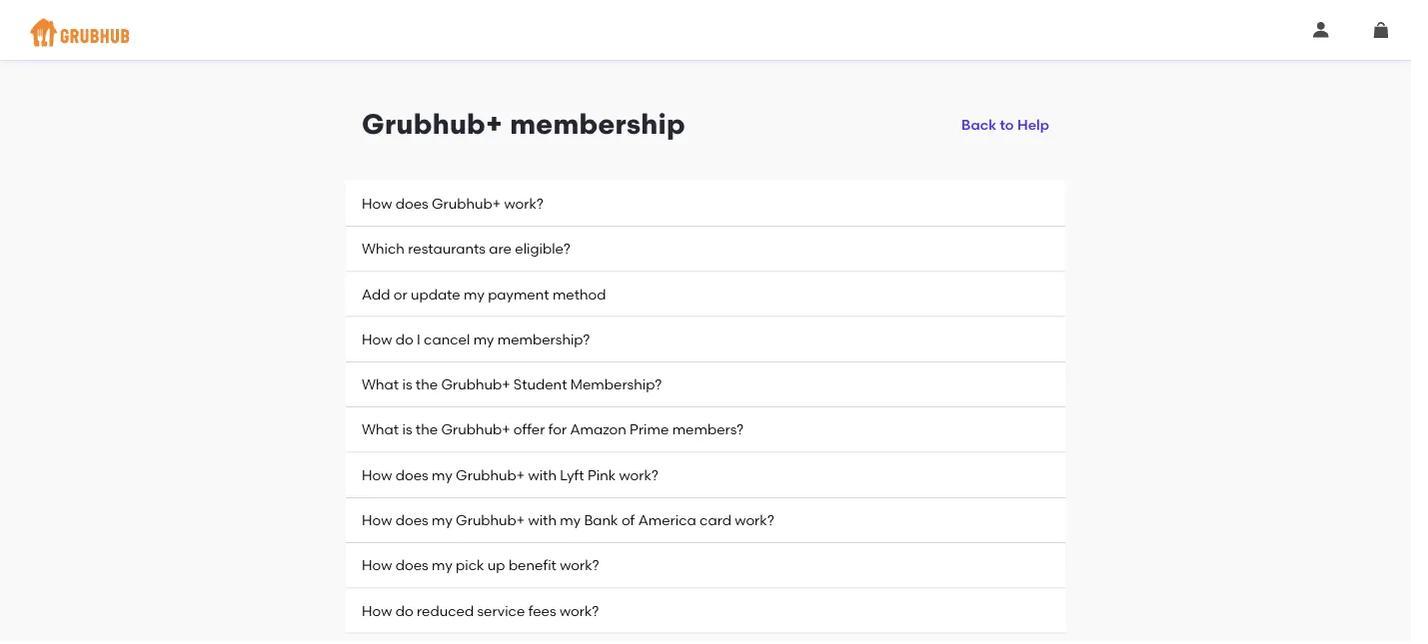 Task type: vqa. For each thing, say whether or not it's contained in the screenshot.
order to the top
no



Task type: describe. For each thing, give the bounding box(es) containing it.
membership?
[[497, 331, 590, 348]]

pink
[[588, 467, 616, 484]]

my inside 'link'
[[464, 286, 485, 303]]

of
[[622, 512, 635, 529]]

add or update my payment method
[[362, 286, 606, 303]]

does for how does my grubhub+ with my bank of america card work?
[[395, 512, 428, 529]]

grubhub+ up which restaurants are eligible?
[[432, 195, 501, 212]]

to
[[1000, 116, 1014, 133]]

grubhub+ membership
[[362, 107, 686, 141]]

grubhub logo image
[[30, 12, 130, 52]]

student
[[514, 376, 567, 393]]

service
[[477, 603, 525, 620]]

what is the grubhub+ student membership?
[[362, 376, 662, 393]]

2 small image from the left
[[1373, 22, 1389, 38]]

how for how does my grubhub+ with my bank of america card work?
[[362, 512, 392, 529]]

do for i
[[395, 331, 413, 348]]

is for what is the grubhub+ student membership?
[[402, 376, 412, 393]]

how does my grubhub+ with lyft pink work? link
[[346, 453, 1065, 499]]

restaurants
[[408, 240, 486, 257]]

how does my grubhub+ with my bank of america card work?
[[362, 512, 774, 529]]

which restaurants are eligible? link
[[346, 227, 1065, 272]]

america
[[638, 512, 696, 529]]

back
[[962, 116, 996, 133]]

what for what is the grubhub+ student membership?
[[362, 376, 399, 393]]

benefit
[[509, 557, 557, 574]]

how does my grubhub+ with lyft pink work?
[[362, 467, 659, 484]]

grubhub+ up how does grubhub+ work?
[[362, 107, 503, 141]]

what for what is the grubhub+ offer for amazon prime members?
[[362, 421, 399, 438]]

up
[[488, 557, 505, 574]]

which
[[362, 240, 405, 257]]

back to help link
[[962, 107, 1049, 143]]

does for how does my grubhub+ with lyft pink work?
[[395, 467, 428, 484]]

how for how do reduced service fees work?
[[362, 603, 392, 620]]

work? inside how does grubhub+ work? link
[[504, 195, 544, 212]]

how does my pick up benefit work?
[[362, 557, 599, 574]]

work? inside how does my pick up benefit work? link
[[560, 557, 599, 574]]

add or update my payment method link
[[346, 272, 1065, 317]]

fees
[[528, 603, 556, 620]]

how for how do i cancel my membership?
[[362, 331, 392, 348]]

grubhub+ for lyft
[[456, 467, 525, 484]]

what is the grubhub+ offer for amazon prime members?
[[362, 421, 744, 438]]

the for what is the grubhub+ offer for amazon prime members?
[[416, 421, 438, 438]]

with for my
[[528, 512, 557, 529]]

1 small image from the left
[[1313, 22, 1329, 38]]

offer
[[514, 421, 545, 438]]

membership
[[510, 107, 686, 141]]

how do reduced service fees work?
[[362, 603, 599, 620]]

grubhub+ for membership?
[[441, 376, 510, 393]]



Task type: locate. For each thing, give the bounding box(es) containing it.
does for how does my pick up benefit work?
[[395, 557, 428, 574]]

how for how does my grubhub+ with lyft pink work?
[[362, 467, 392, 484]]

with inside how does my grubhub+ with my bank of america card work? link
[[528, 512, 557, 529]]

or
[[393, 286, 407, 303]]

1 the from the top
[[416, 376, 438, 393]]

work? inside how do reduced service fees work? link
[[560, 603, 599, 620]]

how do i cancel my membership?
[[362, 331, 590, 348]]

prime
[[630, 421, 669, 438]]

1 does from the top
[[395, 195, 428, 212]]

how does grubhub+ work? link
[[346, 182, 1065, 227]]

with up benefit
[[528, 512, 557, 529]]

1 vertical spatial the
[[416, 421, 438, 438]]

how do i cancel my membership? link
[[346, 317, 1065, 363]]

0 vertical spatial is
[[402, 376, 412, 393]]

pick
[[456, 557, 484, 574]]

are
[[489, 240, 512, 257]]

grubhub+ left offer
[[441, 421, 510, 438]]

do for reduced
[[395, 603, 413, 620]]

4 how from the top
[[362, 512, 392, 529]]

work? inside how does my grubhub+ with lyft pink work? link
[[619, 467, 659, 484]]

what
[[362, 376, 399, 393], [362, 421, 399, 438]]

grubhub+ for for
[[441, 421, 510, 438]]

cancel
[[424, 331, 470, 348]]

reduced
[[417, 603, 474, 620]]

payment
[[488, 286, 549, 303]]

with
[[528, 467, 557, 484], [528, 512, 557, 529]]

help
[[1017, 116, 1049, 133]]

do left reduced
[[395, 603, 413, 620]]

is for what is the grubhub+ offer for amazon prime members?
[[402, 421, 412, 438]]

the for what is the grubhub+ student membership?
[[416, 376, 438, 393]]

work? up 'eligible?'
[[504, 195, 544, 212]]

what is the grubhub+ offer for amazon prime members? link
[[346, 408, 1065, 453]]

the inside what is the grubhub+ offer for amazon prime members? link
[[416, 421, 438, 438]]

2 do from the top
[[395, 603, 413, 620]]

lyft
[[560, 467, 584, 484]]

2 is from the top
[[402, 421, 412, 438]]

do
[[395, 331, 413, 348], [395, 603, 413, 620]]

for
[[548, 421, 567, 438]]

2 does from the top
[[395, 467, 428, 484]]

back to help
[[962, 116, 1049, 133]]

my
[[464, 286, 485, 303], [473, 331, 494, 348], [432, 467, 452, 484], [432, 512, 452, 529], [560, 512, 581, 529], [432, 557, 452, 574]]

which restaurants are eligible?
[[362, 240, 571, 257]]

how do reduced service fees work? link
[[346, 589, 1065, 634]]

0 horizontal spatial small image
[[1313, 22, 1329, 38]]

1 vertical spatial is
[[402, 421, 412, 438]]

1 how from the top
[[362, 195, 392, 212]]

with left lyft at the left of the page
[[528, 467, 557, 484]]

work? right pink
[[619, 467, 659, 484]]

do left 'i'
[[395, 331, 413, 348]]

bank
[[584, 512, 618, 529]]

card
[[700, 512, 732, 529]]

how for how does grubhub+ work?
[[362, 195, 392, 212]]

amazon
[[570, 421, 626, 438]]

work? inside how does my grubhub+ with my bank of america card work? link
[[735, 512, 774, 529]]

i
[[417, 331, 421, 348]]

2 how from the top
[[362, 331, 392, 348]]

1 vertical spatial what
[[362, 421, 399, 438]]

members?
[[672, 421, 744, 438]]

grubhub+ down the how do i cancel my membership?
[[441, 376, 510, 393]]

0 vertical spatial the
[[416, 376, 438, 393]]

how
[[362, 195, 392, 212], [362, 331, 392, 348], [362, 467, 392, 484], [362, 512, 392, 529], [362, 557, 392, 574], [362, 603, 392, 620]]

work?
[[504, 195, 544, 212], [619, 467, 659, 484], [735, 512, 774, 529], [560, 557, 599, 574], [560, 603, 599, 620]]

3 does from the top
[[395, 512, 428, 529]]

4 does from the top
[[395, 557, 428, 574]]

grubhub+
[[362, 107, 503, 141], [432, 195, 501, 212], [441, 376, 510, 393], [441, 421, 510, 438], [456, 467, 525, 484], [456, 512, 525, 529]]

method
[[553, 286, 606, 303]]

1 vertical spatial with
[[528, 512, 557, 529]]

grubhub+ for my
[[456, 512, 525, 529]]

1 do from the top
[[395, 331, 413, 348]]

1 is from the top
[[402, 376, 412, 393]]

1 what from the top
[[362, 376, 399, 393]]

1 horizontal spatial small image
[[1373, 22, 1389, 38]]

2 with from the top
[[528, 512, 557, 529]]

the inside what is the grubhub+ student membership? link
[[416, 376, 438, 393]]

6 how from the top
[[362, 603, 392, 620]]

1 vertical spatial do
[[395, 603, 413, 620]]

add
[[362, 286, 390, 303]]

work? down how does my grubhub+ with my bank of america card work?
[[560, 557, 599, 574]]

the
[[416, 376, 438, 393], [416, 421, 438, 438]]

0 vertical spatial what
[[362, 376, 399, 393]]

small image
[[1313, 22, 1329, 38], [1373, 22, 1389, 38]]

does for how does grubhub+ work?
[[395, 195, 428, 212]]

is
[[402, 376, 412, 393], [402, 421, 412, 438]]

update
[[411, 286, 460, 303]]

0 vertical spatial do
[[395, 331, 413, 348]]

grubhub+ up up
[[456, 512, 525, 529]]

5 how from the top
[[362, 557, 392, 574]]

1 with from the top
[[528, 467, 557, 484]]

what is the grubhub+ student membership? link
[[346, 363, 1065, 408]]

grubhub+ down offer
[[456, 467, 525, 484]]

how for how does my pick up benefit work?
[[362, 557, 392, 574]]

work? right fees
[[560, 603, 599, 620]]

2 what from the top
[[362, 421, 399, 438]]

2 the from the top
[[416, 421, 438, 438]]

how does my pick up benefit work? link
[[346, 544, 1065, 589]]

with inside how does my grubhub+ with lyft pink work? link
[[528, 467, 557, 484]]

how does grubhub+ work?
[[362, 195, 544, 212]]

how does my grubhub+ with my bank of america card work? link
[[346, 499, 1065, 544]]

0 vertical spatial with
[[528, 467, 557, 484]]

3 how from the top
[[362, 467, 392, 484]]

membership?
[[570, 376, 662, 393]]

eligible?
[[515, 240, 571, 257]]

with for lyft
[[528, 467, 557, 484]]

work? right the card
[[735, 512, 774, 529]]

does
[[395, 195, 428, 212], [395, 467, 428, 484], [395, 512, 428, 529], [395, 557, 428, 574]]



